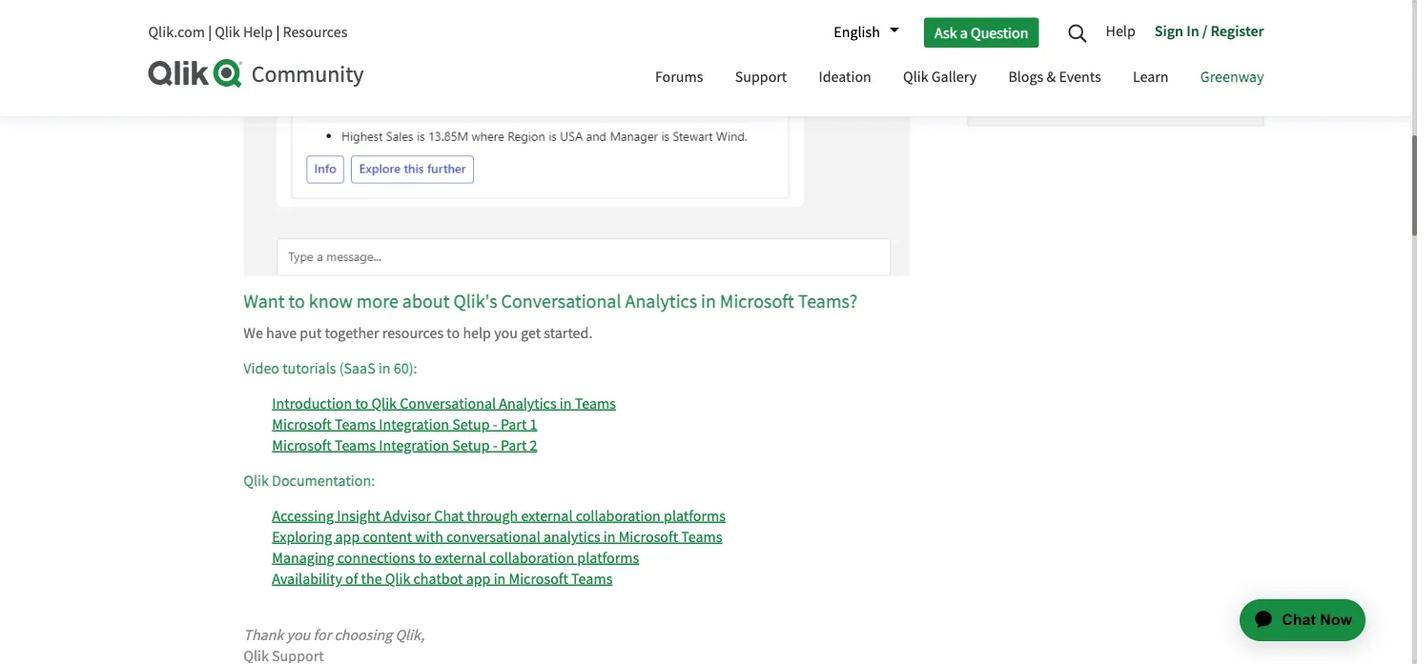 Task type: vqa. For each thing, say whether or not it's contained in the screenshot.
2nd mountaindude image
no



Task type: locate. For each thing, give the bounding box(es) containing it.
conversational
[[501, 290, 622, 315], [400, 395, 496, 414]]

1 | from the left
[[208, 22, 212, 42]]

introduction
[[272, 395, 352, 414]]

1 vertical spatial collaboration
[[489, 549, 574, 569]]

0 horizontal spatial analytics
[[499, 395, 557, 414]]

help
[[463, 324, 491, 344]]

app
[[335, 528, 360, 548], [466, 570, 491, 590]]

0 horizontal spatial platforms
[[577, 549, 639, 569]]

help left 'sign' at the right
[[1106, 21, 1136, 41]]

- left 1
[[493, 416, 498, 435]]

microsoft down analytics at the bottom of the page
[[509, 570, 568, 590]]

learn button
[[1119, 51, 1183, 107]]

ask a question
[[935, 23, 1029, 42]]

managing
[[272, 549, 335, 569]]

part left 2
[[501, 437, 527, 456]]

1 horizontal spatial conversational
[[501, 290, 622, 315]]

managing connections to external collaboration platforms link
[[272, 549, 639, 569]]

2 - from the top
[[493, 437, 498, 456]]

|
[[208, 22, 212, 42], [276, 22, 280, 42]]

1 horizontal spatial app
[[466, 570, 491, 590]]

qlik.com link
[[148, 22, 205, 42]]

0 vertical spatial platforms
[[664, 507, 726, 527]]

0 vertical spatial -
[[493, 416, 498, 435]]

1 horizontal spatial platforms
[[664, 507, 726, 527]]

qlik image
[[148, 59, 244, 88]]

qlik
[[215, 22, 240, 42], [903, 67, 929, 87], [372, 395, 397, 414], [244, 472, 269, 492], [385, 570, 411, 590]]

1 integration from the top
[[379, 416, 449, 435]]

part left 1
[[501, 416, 527, 435]]

1 horizontal spatial you
[[494, 324, 518, 344]]

video
[[244, 359, 279, 379]]

blogs
[[1009, 67, 1044, 87]]

0 vertical spatial conversational
[[501, 290, 622, 315]]

english button
[[824, 16, 899, 49]]

1 part from the top
[[501, 416, 527, 435]]

1 horizontal spatial collaboration
[[576, 507, 661, 527]]

community link
[[148, 59, 622, 89]]

advisor
[[384, 507, 431, 527]]

1 setup from the top
[[452, 416, 490, 435]]

qlik up microsoft teams integration setup - part 1 link
[[372, 395, 397, 414]]

microsoft
[[720, 290, 794, 315], [272, 416, 332, 435], [272, 437, 332, 456], [619, 528, 678, 548], [509, 570, 568, 590]]

greenway link
[[1187, 51, 1279, 107]]

application
[[1205, 577, 1389, 665]]

introduction to qlik conversational analytics in teams link
[[272, 395, 616, 414]]

part
[[501, 416, 527, 435], [501, 437, 527, 456]]

microsoft left teams? at the top right of the page
[[720, 290, 794, 315]]

qlik right the
[[385, 570, 411, 590]]

sign in / register link
[[1145, 14, 1264, 51]]

0 vertical spatial app
[[335, 528, 360, 548]]

conversational up started.
[[501, 290, 622, 315]]

thank you for choosing qlik,
[[244, 627, 425, 646]]

analytics
[[544, 528, 601, 548]]

teams
[[575, 395, 616, 414], [335, 416, 376, 435], [335, 437, 376, 456], [681, 528, 723, 548], [572, 570, 613, 590]]

0 vertical spatial setup
[[452, 416, 490, 435]]

1 vertical spatial analytics
[[499, 395, 557, 414]]

to inside introduction to qlik conversational analytics in teams microsoft teams integration setup - part 1 microsoft teams integration setup - part 2
[[355, 395, 368, 414]]

1 vertical spatial part
[[501, 437, 527, 456]]

view all ≫ link
[[989, 89, 1044, 106]]

to down with
[[418, 549, 432, 569]]

integration down microsoft teams integration setup - part 1 link
[[379, 437, 449, 456]]

availability
[[272, 570, 342, 590]]

gallery
[[932, 67, 977, 87]]

analytics inside introduction to qlik conversational analytics in teams microsoft teams integration setup - part 1 microsoft teams integration setup - part 2
[[499, 395, 557, 414]]

1 vertical spatial -
[[493, 437, 498, 456]]

microsoft teams integration setup - part 1 link
[[272, 416, 537, 435]]

0 horizontal spatial conversational
[[400, 395, 496, 414]]

sign in / register
[[1155, 21, 1264, 40]]

0 vertical spatial integration
[[379, 416, 449, 435]]

to down (saas
[[355, 395, 368, 414]]

to inside accessing insight advisor chat through external collaboration platforms exploring app content with conversational analytics in microsoft teams managing connections to external collaboration platforms availability of the qlik chatbot app in microsoft teams
[[418, 549, 432, 569]]

1 vertical spatial setup
[[452, 437, 490, 456]]

forums
[[655, 67, 703, 87]]

documentation:
[[272, 472, 375, 492]]

choosing
[[334, 627, 392, 646]]

want
[[244, 290, 285, 315]]

qlik left gallery
[[903, 67, 929, 87]]

0 horizontal spatial help
[[243, 22, 273, 42]]

help left the resources link on the left top of page
[[243, 22, 273, 42]]

app down managing connections to external collaboration platforms link
[[466, 570, 491, 590]]

question
[[971, 23, 1029, 42]]

qlik gallery link
[[889, 51, 991, 107]]

collaboration up analytics at the bottom of the page
[[576, 507, 661, 527]]

0 horizontal spatial collaboration
[[489, 549, 574, 569]]

blogs & events button
[[994, 51, 1116, 107]]

in
[[1187, 21, 1200, 40]]

external up availability of the qlik chatbot app in microsoft teams link
[[435, 549, 486, 569]]

exploring app content with conversational analytics in microsoft teams link
[[272, 528, 723, 548]]

1 vertical spatial you
[[287, 627, 310, 646]]

integration up "microsoft teams integration setup - part 2" link
[[379, 416, 449, 435]]

60):
[[394, 359, 417, 379]]

conversational up microsoft teams integration setup - part 1 link
[[400, 395, 496, 414]]

1 vertical spatial conversational
[[400, 395, 496, 414]]

collaboration down exploring app content with conversational analytics in microsoft teams link on the bottom
[[489, 549, 574, 569]]

support
[[735, 67, 787, 87]]

1 vertical spatial integration
[[379, 437, 449, 456]]

chatbot
[[414, 570, 463, 590]]

in
[[701, 290, 716, 315], [379, 359, 391, 379], [560, 395, 572, 414], [604, 528, 616, 548], [494, 570, 506, 590]]

| right qlik.com
[[208, 22, 212, 42]]

events
[[1059, 67, 1102, 87]]

you left for
[[287, 627, 310, 646]]

1 horizontal spatial |
[[276, 22, 280, 42]]

you left get
[[494, 324, 518, 344]]

app down insight
[[335, 528, 360, 548]]

register
[[1211, 21, 1264, 40]]

external
[[521, 507, 573, 527], [435, 549, 486, 569]]

platforms
[[664, 507, 726, 527], [577, 549, 639, 569]]

learn
[[1133, 67, 1169, 87]]

collaboration
[[576, 507, 661, 527], [489, 549, 574, 569]]

1 vertical spatial platforms
[[577, 549, 639, 569]]

2 | from the left
[[276, 22, 280, 42]]

1 horizontal spatial analytics
[[625, 290, 697, 315]]

0 vertical spatial analytics
[[625, 290, 697, 315]]

in inside introduction to qlik conversational analytics in teams microsoft teams integration setup - part 1 microsoft teams integration setup - part 2
[[560, 395, 572, 414]]

we
[[244, 324, 263, 344]]

- left 2
[[493, 437, 498, 456]]

analytics
[[625, 290, 697, 315], [499, 395, 557, 414]]

1 horizontal spatial external
[[521, 507, 573, 527]]

through
[[467, 507, 518, 527]]

video tutorials (saas in 60):
[[244, 359, 417, 379]]

qlik.com
[[148, 22, 205, 42]]

1 vertical spatial external
[[435, 549, 486, 569]]

| right qlik help 'link'
[[276, 22, 280, 42]]

of
[[345, 570, 358, 590]]

0 horizontal spatial |
[[208, 22, 212, 42]]

0 vertical spatial part
[[501, 416, 527, 435]]

accessing
[[272, 507, 334, 527]]

with
[[415, 528, 443, 548]]

-
[[493, 416, 498, 435], [493, 437, 498, 456]]

ideation
[[819, 67, 872, 87]]

external up analytics at the bottom of the page
[[521, 507, 573, 527]]

0 vertical spatial you
[[494, 324, 518, 344]]

menu bar
[[641, 51, 1279, 107]]



Task type: describe. For each thing, give the bounding box(es) containing it.
blogs & events
[[1009, 67, 1102, 87]]

1
[[530, 416, 537, 435]]

resources link
[[283, 22, 348, 42]]

want to know more about qlik's conversational analytics in microsoft teams? we have put together resources to help you get started.
[[244, 290, 858, 344]]

more
[[357, 290, 399, 315]]

a
[[960, 23, 968, 42]]

connections
[[338, 549, 415, 569]]

qlik left documentation:
[[244, 472, 269, 492]]

community
[[252, 60, 364, 89]]

introduction to qlik conversational analytics in teams microsoft teams integration setup - part 1 microsoft teams integration setup - part 2
[[272, 395, 616, 456]]

get
[[521, 324, 541, 344]]

english
[[834, 22, 880, 42]]

to left the help at left
[[447, 324, 460, 344]]

accessing insight advisor chat through external collaboration platforms exploring app content with conversational analytics in microsoft teams managing connections to external collaboration platforms availability of the qlik chatbot app in microsoft teams
[[272, 507, 726, 590]]

you inside want to know more about qlik's conversational analytics in microsoft teams? we have put together resources to help you get started.
[[494, 324, 518, 344]]

availability of the qlik chatbot app in microsoft teams link
[[272, 570, 613, 590]]

qlik help link
[[215, 22, 273, 42]]

have
[[266, 324, 297, 344]]

know
[[309, 290, 353, 315]]

1 - from the top
[[493, 416, 498, 435]]

accessing insight advisor chat through external collaboration platforms link
[[272, 507, 726, 527]]

qlik inside introduction to qlik conversational analytics in teams microsoft teams integration setup - part 1 microsoft teams integration setup - part 2
[[372, 395, 397, 414]]

2 integration from the top
[[379, 437, 449, 456]]

2 setup from the top
[[452, 437, 490, 456]]

forums button
[[641, 51, 718, 107]]

all
[[1018, 89, 1032, 106]]

for
[[313, 627, 331, 646]]

help link
[[1106, 14, 1145, 51]]

&
[[1047, 67, 1056, 87]]

content
[[363, 528, 412, 548]]

2 part from the top
[[501, 437, 527, 456]]

microsoft down the introduction
[[272, 416, 332, 435]]

insight
[[337, 507, 381, 527]]

support button
[[721, 51, 802, 107]]

qlik gallery
[[903, 67, 977, 87]]

analytics inside want to know more about qlik's conversational analytics in microsoft teams? we have put together resources to help you get started.
[[625, 290, 697, 315]]

qlik inside 'menu bar'
[[903, 67, 929, 87]]

tags list
[[989, 0, 1243, 70]]

qlik right qlik.com
[[215, 22, 240, 42]]

together
[[325, 324, 379, 344]]

qlik inside accessing insight advisor chat through external collaboration platforms exploring app content with conversational analytics in microsoft teams managing connections to external collaboration platforms availability of the qlik chatbot app in microsoft teams
[[385, 570, 411, 590]]

qlik's
[[454, 290, 498, 315]]

greenway
[[1201, 67, 1264, 87]]

chat
[[434, 507, 464, 527]]

/
[[1203, 21, 1208, 40]]

conversational inside want to know more about qlik's conversational analytics in microsoft teams? we have put together resources to help you get started.
[[501, 290, 622, 315]]

1 horizontal spatial help
[[1106, 21, 1136, 41]]

0 horizontal spatial external
[[435, 549, 486, 569]]

view all ≫
[[989, 89, 1044, 106]]

conversational
[[447, 528, 541, 548]]

microsoft inside want to know more about qlik's conversational analytics in microsoft teams? we have put together resources to help you get started.
[[720, 290, 794, 315]]

exploring
[[272, 528, 332, 548]]

the
[[361, 570, 382, 590]]

qlik documentation:
[[244, 472, 375, 492]]

resources
[[382, 324, 444, 344]]

conversational inside introduction to qlik conversational analytics in teams microsoft teams integration setup - part 1 microsoft teams integration setup - part 2
[[400, 395, 496, 414]]

2
[[530, 437, 537, 456]]

resources
[[283, 22, 348, 42]]

ideation button
[[805, 51, 886, 107]]

sign
[[1155, 21, 1184, 40]]

0 vertical spatial external
[[521, 507, 573, 527]]

thank
[[244, 627, 284, 646]]

0 horizontal spatial app
[[335, 528, 360, 548]]

about
[[402, 290, 450, 315]]

microsoft up qlik documentation:
[[272, 437, 332, 456]]

tutorials
[[283, 359, 336, 379]]

0 vertical spatial collaboration
[[576, 507, 661, 527]]

ask
[[935, 23, 957, 42]]

to right want
[[289, 290, 305, 315]]

qlik.com | qlik help | resources
[[148, 22, 348, 42]]

qlik,
[[395, 627, 425, 646]]

≫
[[1034, 89, 1044, 106]]

menu bar containing forums
[[641, 51, 1279, 107]]

1 vertical spatial app
[[466, 570, 491, 590]]

microsoft teams integration setup - part 2 link
[[272, 437, 537, 456]]

microsoft right analytics at the bottom of the page
[[619, 528, 678, 548]]

in inside want to know more about qlik's conversational analytics in microsoft teams? we have put together resources to help you get started.
[[701, 290, 716, 315]]

teams?
[[798, 290, 858, 315]]

view
[[989, 89, 1015, 106]]

ask a question link
[[924, 17, 1039, 47]]

0 horizontal spatial you
[[287, 627, 310, 646]]

put
[[300, 324, 322, 344]]

started.
[[544, 324, 593, 344]]

(saas
[[339, 359, 376, 379]]



